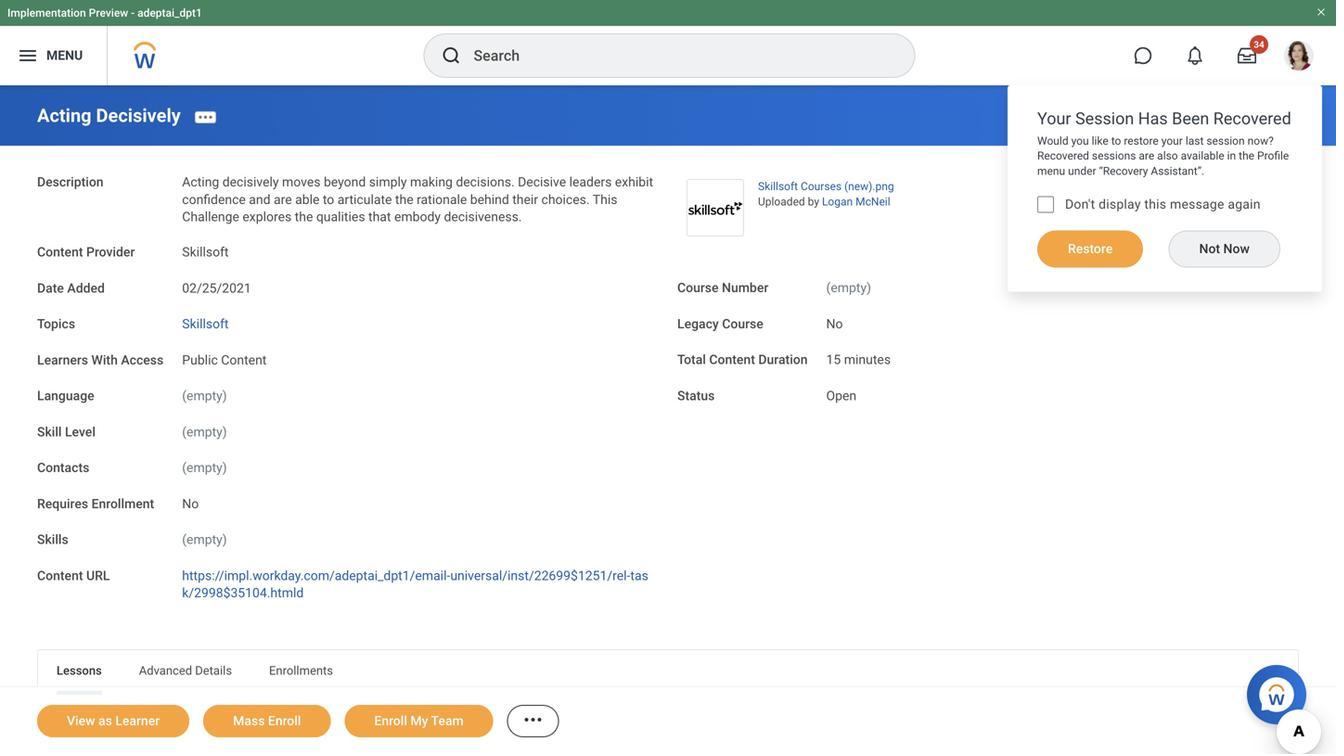 Task type: locate. For each thing, give the bounding box(es) containing it.
content right public
[[221, 352, 267, 368]]

session
[[1075, 109, 1134, 129]]

decisions.
[[456, 175, 515, 190]]

recovered down would
[[1037, 150, 1089, 163]]

has
[[1138, 109, 1168, 129]]

15 minutes
[[826, 352, 891, 368]]

1 horizontal spatial to
[[1111, 135, 1121, 148]]

1 horizontal spatial acting
[[182, 175, 219, 190]]

are
[[1139, 150, 1155, 163], [274, 192, 292, 207]]

ago
[[1263, 195, 1281, 207]]

decisively
[[222, 175, 279, 190]]

skillsoft
[[758, 180, 798, 193], [182, 245, 229, 260], [182, 316, 229, 332]]

by
[[808, 195, 819, 208]]

enroll left my at left bottom
[[374, 714, 407, 729]]

Search Workday  search field
[[474, 35, 876, 76]]

skillsoft up learners with access element
[[182, 316, 229, 332]]

recovered up now? in the top right of the page
[[1214, 109, 1291, 129]]

not now
[[1199, 241, 1250, 257]]

1 horizontal spatial no
[[826, 316, 843, 332]]

available
[[1181, 150, 1225, 163]]

legacy
[[677, 316, 719, 332]]

0 vertical spatial to
[[1111, 135, 1121, 148]]

no
[[826, 316, 843, 332], [182, 496, 199, 512]]

the up embody
[[395, 192, 414, 207]]

public
[[182, 352, 218, 368]]

2 horizontal spatial the
[[1239, 150, 1255, 163]]

0 vertical spatial no
[[826, 316, 843, 332]]

(empty) for skills
[[182, 532, 227, 548]]

description
[[37, 175, 104, 190]]

open element
[[826, 385, 857, 404]]

advanced details
[[139, 664, 232, 678]]

implementation preview -   adeptai_dpt1
[[7, 6, 202, 19]]

choices.
[[541, 192, 590, 207]]

adeptai_dpt1
[[137, 6, 202, 19]]

search image
[[440, 45, 463, 67]]

advanced
[[139, 664, 192, 678]]

like
[[1092, 135, 1109, 148]]

2 vertical spatial skillsoft
[[182, 316, 229, 332]]

my
[[411, 714, 428, 729]]

skillsoft up uploaded
[[758, 180, 798, 193]]

decisively
[[96, 105, 181, 127]]

view image preview image
[[687, 179, 744, 237]]

don't display this message again
[[1065, 197, 1261, 212]]

to
[[1111, 135, 1121, 148], [323, 192, 334, 207]]

to up the sessions
[[1111, 135, 1121, 148]]

now
[[1224, 241, 1250, 257]]

the down the able
[[295, 209, 313, 225]]

your
[[1037, 109, 1071, 129]]

are inside your session has been recovered would you like to restore your last session now? recovered sessions are also available in the profile menu under "recovery assistant".
[[1139, 150, 1155, 163]]

not
[[1199, 241, 1220, 257]]

1 horizontal spatial recovered
[[1214, 109, 1291, 129]]

logan
[[822, 195, 853, 208]]

1 vertical spatial to
[[323, 192, 334, 207]]

enroll
[[268, 714, 301, 729], [374, 714, 407, 729]]

k/2998$35104.htmld
[[182, 586, 304, 601]]

1 horizontal spatial course
[[722, 316, 763, 332]]

1 vertical spatial course
[[722, 316, 763, 332]]

(empty) for course number
[[826, 280, 871, 296]]

skill
[[37, 424, 62, 440]]

content down the skills
[[37, 568, 83, 584]]

menu button
[[0, 26, 107, 85]]

0 horizontal spatial recovered
[[1037, 150, 1089, 163]]

total
[[677, 352, 706, 368]]

team
[[431, 714, 464, 729]]

to inside acting decisively moves beyond simply making decisions. decisive leaders exhibit confidence and are able to articulate the rationale behind their choices. this challenge explores the qualities that embody decisiveness.
[[323, 192, 334, 207]]

uploaded
[[758, 195, 805, 208]]

skill level
[[37, 424, 95, 440]]

2 vertical spatial the
[[295, 209, 313, 225]]

under
[[1068, 165, 1096, 177]]

acting up confidence
[[182, 175, 219, 190]]

again
[[1228, 197, 1261, 212]]

1 vertical spatial no
[[182, 496, 199, 512]]

course up legacy
[[677, 280, 719, 296]]

mass enroll
[[233, 714, 301, 729]]

the right in at right
[[1239, 150, 1255, 163]]

1 horizontal spatial enroll
[[374, 714, 407, 729]]

0 horizontal spatial course
[[677, 280, 719, 296]]

requires enrollment element
[[182, 485, 199, 513]]

https://impl.workday.com/adeptai_dpt1/email-universal/inst/22699$1251/rel-tas k/2998$35104.htmld
[[182, 568, 648, 601]]

now?
[[1248, 135, 1274, 148]]

years
[[1236, 195, 1261, 207]]

date added element
[[182, 269, 251, 297]]

skillsoft for skillsoft element
[[182, 245, 229, 260]]

tab list inside acting decisively main content
[[38, 650, 1298, 695]]

no for requires enrollment
[[182, 496, 199, 512]]

public content
[[182, 352, 267, 368]]

34 button
[[1227, 35, 1269, 76]]

0 horizontal spatial the
[[295, 209, 313, 225]]

0 vertical spatial acting
[[37, 105, 91, 127]]

explores
[[243, 209, 292, 225]]

date added
[[37, 280, 105, 296]]

0 vertical spatial are
[[1139, 150, 1155, 163]]

learners with access element
[[182, 341, 267, 369]]

are down restore
[[1139, 150, 1155, 163]]

0 vertical spatial skillsoft
[[758, 180, 798, 193]]

requires
[[37, 496, 88, 512]]

no for legacy course
[[826, 316, 843, 332]]

restore button
[[1037, 230, 1143, 268]]

view as learner
[[67, 714, 160, 729]]

course
[[677, 280, 719, 296], [722, 316, 763, 332]]

course up the total content duration in the top of the page
[[722, 316, 763, 332]]

tas
[[630, 568, 648, 584]]

total content duration
[[677, 352, 808, 368]]

acting
[[37, 105, 91, 127], [182, 175, 219, 190]]

1 horizontal spatial are
[[1139, 150, 1155, 163]]

also
[[1157, 150, 1178, 163]]

view as learner button
[[37, 705, 189, 738]]

recovered
[[1214, 109, 1291, 129], [1037, 150, 1089, 163]]

qualities
[[316, 209, 365, 225]]

0 vertical spatial the
[[1239, 150, 1255, 163]]

tab list containing lessons
[[38, 650, 1298, 695]]

0 horizontal spatial enroll
[[268, 714, 301, 729]]

beyond
[[324, 175, 366, 190]]

1 enroll from the left
[[268, 714, 301, 729]]

0 horizontal spatial acting
[[37, 105, 91, 127]]

1 vertical spatial are
[[274, 192, 292, 207]]

0 horizontal spatial no
[[182, 496, 199, 512]]

date
[[37, 280, 64, 296]]

duration
[[758, 352, 808, 368]]

skillsoft up date added element
[[182, 245, 229, 260]]

menu banner
[[0, 0, 1336, 85]]

learners
[[37, 352, 88, 368]]

"recovery
[[1099, 165, 1148, 177]]

tab list
[[38, 650, 1298, 695]]

no right 'enrollment'
[[182, 496, 199, 512]]

justify image
[[17, 45, 39, 67]]

moves
[[282, 175, 321, 190]]

to right the able
[[323, 192, 334, 207]]

legacy course element
[[826, 305, 843, 333]]

preview
[[89, 6, 128, 19]]

0 horizontal spatial to
[[323, 192, 334, 207]]

1 vertical spatial acting
[[182, 175, 219, 190]]

display
[[1099, 197, 1141, 212]]

0 horizontal spatial are
[[274, 192, 292, 207]]

as
[[98, 714, 112, 729]]

topics
[[37, 316, 75, 332]]

close environment banner image
[[1316, 6, 1327, 18]]

restore
[[1124, 135, 1159, 148]]

1 vertical spatial skillsoft
[[182, 245, 229, 260]]

no up 15
[[826, 316, 843, 332]]

your
[[1162, 135, 1183, 148]]

acting inside acting decisively moves beyond simply making decisions. decisive leaders exhibit confidence and are able to articulate the rationale behind their choices. this challenge explores the qualities that embody decisiveness.
[[182, 175, 219, 190]]

acting down menu
[[37, 105, 91, 127]]

challenge
[[182, 209, 239, 225]]

legacy course
[[677, 316, 763, 332]]

acting for acting decisively moves beyond simply making decisions. decisive leaders exhibit confidence and are able to articulate the rationale behind their choices. this challenge explores the qualities that embody decisiveness.
[[182, 175, 219, 190]]

are right the and
[[274, 192, 292, 207]]

enroll right the mass at left bottom
[[268, 714, 301, 729]]

1 horizontal spatial the
[[395, 192, 414, 207]]

5
[[1228, 195, 1234, 207]]

level
[[65, 424, 95, 440]]



Task type: describe. For each thing, give the bounding box(es) containing it.
language
[[37, 388, 94, 404]]

exhibit
[[615, 175, 653, 190]]

details
[[195, 664, 232, 678]]

acting decisively link
[[37, 105, 181, 127]]

enrollments
[[269, 664, 333, 678]]

leaders
[[569, 175, 612, 190]]

enroll my team
[[374, 714, 464, 729]]

action bar region
[[0, 687, 1336, 754]]

enroll my team button
[[345, 705, 493, 738]]

mass
[[233, 714, 265, 729]]

uploaded by
[[758, 195, 822, 208]]

skillsoft element
[[182, 241, 229, 260]]

articulate
[[338, 192, 392, 207]]

view
[[67, 714, 95, 729]]

menu
[[46, 48, 83, 63]]

status
[[677, 388, 715, 404]]

your session has been recovered would you like to restore your last session now? recovered sessions are also available in the profile menu under "recovery assistant".
[[1037, 109, 1291, 177]]

5 years ago
[[1228, 195, 1281, 207]]

contacts
[[37, 460, 89, 476]]

2 enroll from the left
[[374, 714, 407, 729]]

message
[[1170, 197, 1225, 212]]

mcneil
[[856, 195, 890, 208]]

learner
[[115, 714, 160, 729]]

content up date
[[37, 245, 83, 260]]

1 vertical spatial recovered
[[1037, 150, 1089, 163]]

acting for acting decisively
[[37, 105, 91, 127]]

assistant".
[[1151, 165, 1205, 177]]

1 vertical spatial the
[[395, 192, 414, 207]]

0 vertical spatial course
[[677, 280, 719, 296]]

confidence
[[182, 192, 246, 207]]

last
[[1186, 135, 1204, 148]]

decisiveness.
[[444, 209, 522, 225]]

are inside acting decisively moves beyond simply making decisions. decisive leaders exhibit confidence and are able to articulate the rationale behind their choices. this challenge explores the qualities that embody decisiveness.
[[274, 192, 292, 207]]

skillsoft for skillsoft courses (new).png
[[758, 180, 798, 193]]

rationale
[[417, 192, 467, 207]]

15
[[826, 352, 841, 368]]

acting decisively moves beyond simply making decisions. decisive leaders exhibit confidence and are able to articulate the rationale behind their choices. this challenge explores the qualities that embody decisiveness.
[[182, 175, 657, 225]]

that
[[368, 209, 391, 225]]

acting decisively main content
[[0, 85, 1336, 754]]

added
[[67, 280, 105, 296]]

02/25/2021
[[182, 280, 251, 296]]

this
[[1145, 197, 1167, 212]]

not now button
[[1169, 230, 1280, 268]]

(new).png
[[844, 180, 894, 193]]

lessons
[[57, 664, 102, 678]]

logan mcneil link
[[822, 191, 890, 208]]

inbox large image
[[1238, 46, 1256, 65]]

enrollment
[[91, 496, 154, 512]]

making
[[410, 175, 453, 190]]

skillsoft courses (new).png link
[[758, 176, 894, 194]]

been
[[1172, 109, 1209, 129]]

related actions image
[[522, 709, 544, 731]]

(empty) for contacts
[[182, 460, 227, 476]]

decisive
[[518, 175, 566, 190]]

courses
[[801, 180, 842, 193]]

(empty) for language
[[182, 388, 227, 404]]

-
[[131, 6, 135, 19]]

profile logan mcneil image
[[1284, 41, 1314, 74]]

universal/inst/22699$1251/rel-
[[450, 568, 630, 584]]

0 vertical spatial recovered
[[1214, 109, 1291, 129]]

notifications large image
[[1186, 46, 1204, 65]]

you
[[1071, 135, 1089, 148]]

content url
[[37, 568, 110, 584]]

to inside your session has been recovered would you like to restore your last session now? recovered sessions are also available in the profile menu under "recovery assistant".
[[1111, 135, 1121, 148]]

skillsoft link
[[182, 313, 229, 332]]

access
[[121, 352, 164, 368]]

content down legacy course
[[709, 352, 755, 368]]

https://impl.workday.com/adeptai_dpt1/email-universal/inst/22699$1251/rel-tas k/2998$35104.htmld link
[[182, 564, 648, 601]]

session
[[1207, 135, 1245, 148]]

content inside learners with access element
[[221, 352, 267, 368]]

url
[[86, 568, 110, 584]]

minutes
[[844, 352, 891, 368]]

behind
[[470, 192, 509, 207]]

acting decisively
[[37, 105, 181, 127]]

implementation
[[7, 6, 86, 19]]

their
[[512, 192, 538, 207]]

embody
[[394, 209, 441, 225]]

and
[[249, 192, 271, 207]]

this
[[593, 192, 618, 207]]

skillsoft for skillsoft "link"
[[182, 316, 229, 332]]

content provider
[[37, 245, 135, 260]]

requires enrollment
[[37, 496, 154, 512]]

don't
[[1065, 197, 1095, 212]]

provider
[[86, 245, 135, 260]]

the inside your session has been recovered would you like to restore your last session now? recovered sessions are also available in the profile menu under "recovery assistant".
[[1239, 150, 1255, 163]]

in
[[1227, 150, 1236, 163]]

would
[[1037, 135, 1069, 148]]

total content duration element
[[826, 341, 891, 369]]

sessions
[[1092, 150, 1136, 163]]

(empty) for skill level
[[182, 424, 227, 440]]

skills
[[37, 532, 68, 548]]

number
[[722, 280, 769, 296]]

simply
[[369, 175, 407, 190]]



Task type: vqa. For each thing, say whether or not it's contained in the screenshot.


